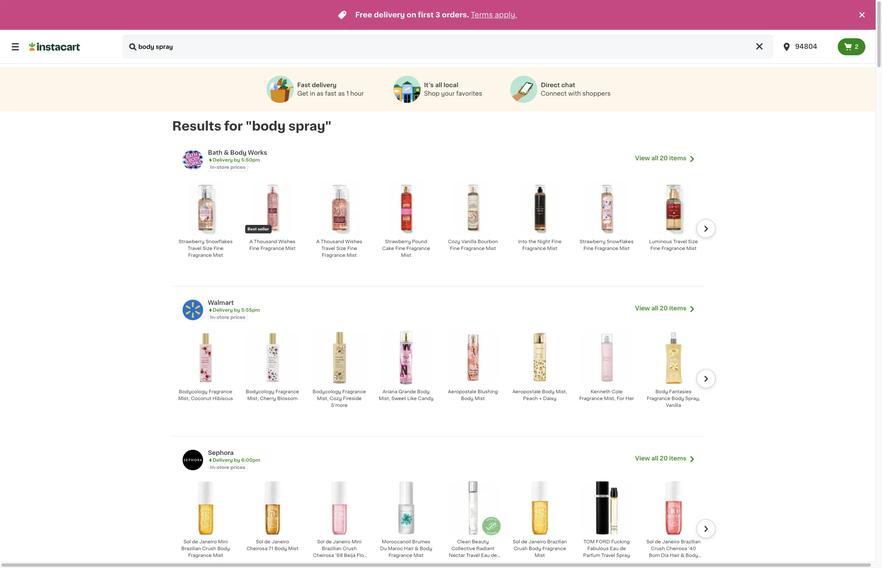 Task type: describe. For each thing, give the bounding box(es) containing it.
travel inside the a thousand wishes travel size fine fragrance mist
[[321, 246, 335, 251]]

cozy vanilla bourbon fine fragrance mist button
[[443, 180, 503, 258]]

mist inside sol de janeiro mini brazilian crush body fragrance mist
[[213, 554, 223, 559]]

parfum inside clean beauty collective radiant nectar travel eau de parfum spray
[[457, 561, 474, 565]]

moroccanoil brumes du maroc hair & body fragrance mist
[[380, 540, 432, 559]]

into the night fine fragrance mist button
[[510, 180, 570, 258]]

20 for bath & body works
[[660, 156, 668, 162]]

cozy inside cozy vanilla bourbon fine fragrance mist
[[448, 240, 460, 244]]

sol de janeiro mini brazilian crush cheirosa '68 beija flor hair & body fragrance mist button
[[309, 481, 369, 569]]

store for sephora
[[217, 466, 229, 470]]

thousand for fragrance
[[254, 240, 277, 244]]

fragrance inside sol de janeiro mini brazilian crush body fragrance mist
[[188, 554, 212, 559]]

store for walmart
[[217, 315, 229, 320]]

20 for sephora
[[660, 456, 668, 462]]

maroc
[[388, 547, 403, 552]]

body inside 'element'
[[230, 150, 247, 156]]

it's all local
[[424, 82, 458, 88]]

tom ford fucking fabulous eau de parfum travel spray
[[583, 540, 630, 559]]

fabulous
[[588, 547, 609, 552]]

thousand for size
[[321, 240, 344, 244]]

fine inside luminous travel size fine fragrance mist
[[651, 246, 661, 251]]

brumes
[[412, 540, 431, 545]]

in-store prices for sephora
[[210, 466, 246, 470]]

sol de janeiro mini brazilian crush cheirosa '68 beija flor hair & body fragrance mist
[[313, 540, 366, 569]]

free
[[355, 11, 372, 18]]

travel inside tom ford fucking fabulous eau de parfum travel spray
[[602, 554, 615, 559]]

cherry
[[260, 397, 276, 402]]

aeropostale body mist, peach + daisy button
[[510, 330, 570, 408]]

by for walmart
[[234, 308, 240, 313]]

fine inside into the night fine fragrance mist
[[552, 240, 562, 244]]

vanilla inside cozy vanilla bourbon fine fragrance mist
[[462, 240, 477, 244]]

mist, inside kenneth cole fragrance mist, for her
[[604, 397, 616, 402]]

bodycology for cherry
[[246, 390, 274, 395]]

fine inside a thousand wishes fine fragrance mist
[[249, 246, 259, 251]]

pound
[[412, 240, 427, 244]]

ariana grande body mist, sweet like candy
[[379, 390, 434, 402]]

it's
[[424, 82, 434, 88]]

mist inside into the night fine fragrance mist
[[547, 246, 557, 251]]

items for sephora
[[669, 456, 687, 462]]

instacart logo image
[[29, 42, 80, 52]]

fragrance inside bodycology fragrance mist, coconut hibiscus
[[209, 390, 232, 395]]

spray,
[[685, 397, 700, 402]]

sol de janeiro brazilian crush cheirosa '40 bom dia hair & body fragrance mist image
[[646, 481, 701, 536]]

body inside sol de janeiro mini brazilian crush body fragrance mist
[[217, 547, 230, 552]]

a thousand wishes travel size fine fragrance mist image
[[312, 180, 367, 235]]

candy
[[418, 397, 434, 402]]

bodycology fragrance mist, coconut hibiscus
[[178, 390, 233, 402]]

in-store prices for walmart
[[210, 315, 246, 320]]

body inside sol de janeiro cheirosa 71 body mist
[[275, 547, 287, 552]]

fragrance inside the a thousand wishes travel size fine fragrance mist
[[322, 253, 346, 258]]

cheirosa inside sol de janeiro cheirosa 71 body mist
[[247, 547, 268, 552]]

fine inside the a thousand wishes travel size fine fragrance mist
[[347, 246, 357, 251]]

sol de janeiro mini brazilian crush body fragrance mist image
[[178, 481, 233, 536]]

local
[[444, 82, 458, 88]]

brazilian inside sol de janeiro mini brazilian crush body fragrance mist
[[181, 547, 201, 552]]

moroccanoil
[[382, 540, 411, 545]]

strawberry snowflakes fine fragrance mist button
[[577, 180, 637, 258]]

strawberry snowflakes travel size fine fragrance mist image
[[178, 180, 233, 235]]

travel inside clean beauty collective radiant nectar travel eau de parfum spray
[[466, 554, 480, 559]]

strawberry pound cake fine fragrance mist image
[[379, 180, 434, 235]]

clean beauty collective radiant nectar travel eau de parfum spray
[[449, 540, 497, 565]]

snowflakes for mist
[[607, 240, 634, 244]]

size inside the a thousand wishes travel size fine fragrance mist
[[336, 246, 346, 251]]

body inside aeropostale blushing body mist
[[461, 397, 474, 402]]

bourbon
[[478, 240, 498, 244]]

strawberry snowflakes travel size fine fragrance mist
[[179, 240, 233, 258]]

fine inside cozy vanilla bourbon fine fragrance mist
[[450, 246, 460, 251]]

travel inside strawberry snowflakes travel size fine fragrance mist
[[188, 246, 202, 251]]

delivery by 5:55pm
[[213, 308, 260, 313]]

fast delivery
[[297, 82, 337, 88]]

a thousand wishes travel size fine fragrance mist button
[[309, 180, 369, 264]]

janeiro for cheirosa
[[333, 540, 351, 545]]

body inside sol de janeiro mini brazilian crush cheirosa '68 beija flor hair & body fragrance mist
[[329, 561, 341, 565]]

fragrance inside sol de janeiro mini brazilian crush cheirosa '68 beija flor hair & body fragrance mist
[[342, 561, 366, 565]]

brazilian inside sol de janeiro brazilian crush cheirosa '40 bom dia hair & body fragrance mist
[[681, 540, 701, 545]]

kenneth
[[591, 390, 611, 395]]

sol de janeiro brazilian crush body fragrance mist button
[[510, 481, 570, 565]]

crush inside sol de janeiro brazilian crush cheirosa '40 bom dia hair & body fragrance mist
[[651, 547, 665, 552]]

mist inside strawberry snowflakes fine fragrance mist
[[620, 246, 630, 251]]

mist inside luminous travel size fine fragrance mist
[[687, 246, 697, 251]]

strawberry snowflakes fine fragrance mist
[[580, 240, 634, 251]]

aeropostale body mist, peach + daisy image
[[513, 331, 567, 386]]

brazilian inside sol de janeiro brazilian crush body fragrance mist
[[547, 540, 567, 545]]

body fantasies fragrance body spray, vanilla button
[[644, 330, 704, 415]]

sol de janeiro cheirosa 71 body mist button
[[243, 481, 303, 558]]

bodycology fragrance mist, cherry blossom button
[[243, 330, 303, 408]]

fine inside strawberry snowflakes fine fragrance mist
[[584, 246, 594, 251]]

fantasies
[[669, 390, 692, 395]]

body inside sol de janeiro brazilian crush cheirosa '40 bom dia hair & body fragrance mist
[[686, 554, 698, 559]]

strawberry for cake
[[385, 240, 411, 244]]

sephora
[[208, 450, 234, 456]]

walmart show all 20 items element
[[208, 299, 635, 307]]

2 94804 button from the left
[[782, 35, 833, 59]]

body fantasies fragrance body spray, vanilla
[[647, 390, 700, 408]]

sol de janeiro mini brazilian crush body fragrance mist button
[[176, 481, 236, 565]]

aeropostale for mist
[[448, 390, 477, 395]]

beija
[[344, 554, 356, 559]]

a thousand wishes fine fragrance mist
[[249, 240, 296, 251]]

fragrance inside "bodycology fragrance mist, cozy fireside s'more"
[[343, 390, 366, 395]]

fragrance inside strawberry pound cake fine fragrance mist
[[407, 246, 430, 251]]

+
[[539, 397, 542, 402]]

& inside sol de janeiro mini brazilian crush cheirosa '68 beija flor hair & body fragrance mist
[[324, 561, 327, 565]]

fast
[[297, 82, 310, 88]]

luminous travel size fine fragrance mist
[[649, 240, 698, 251]]

mist inside moroccanoil brumes du maroc hair & body fragrance mist
[[414, 554, 424, 559]]

results
[[172, 120, 221, 133]]

de for sol de janeiro mini brazilian crush cheirosa '68 beija flor hair & body fragrance mist
[[326, 540, 332, 545]]

all for bath & body works
[[652, 156, 659, 162]]

crush inside sol de janeiro brazilian crush body fragrance mist
[[514, 547, 528, 552]]

luminous
[[649, 240, 672, 244]]

fragrance inside body fantasies fragrance body spray, vanilla
[[647, 397, 671, 402]]

night
[[538, 240, 550, 244]]

aeropostale body mist, peach + daisy
[[513, 390, 567, 402]]

fragrance inside kenneth cole fragrance mist, for her
[[579, 397, 603, 402]]

a for a thousand wishes travel size fine fragrance mist
[[316, 240, 320, 244]]

fragrance inside a thousand wishes fine fragrance mist
[[261, 246, 284, 251]]

cozy vanilla bourbon fine fragrance mist
[[448, 240, 498, 251]]

store for bath & body works
[[217, 165, 229, 170]]

luminous travel size fine fragrance mist image
[[646, 180, 701, 235]]

terms
[[471, 11, 493, 18]]

94804
[[795, 43, 818, 50]]

mini for sol de janeiro mini brazilian crush body fragrance mist
[[218, 540, 228, 545]]

fragrance inside luminous travel size fine fragrance mist
[[662, 246, 685, 251]]

spray inside tom ford fucking fabulous eau de parfum travel spray
[[617, 554, 630, 559]]

& inside moroccanoil brumes du maroc hair & body fragrance mist
[[415, 547, 419, 552]]

crush inside sol de janeiro mini brazilian crush cheirosa '68 beija flor hair & body fragrance mist
[[343, 547, 357, 552]]

into
[[518, 240, 527, 244]]

blushing
[[478, 390, 498, 395]]

ariana
[[383, 390, 398, 395]]

first
[[418, 11, 434, 18]]

delivery for fast
[[312, 82, 337, 88]]

cake
[[382, 246, 394, 251]]

sol de janeiro brazilian crush cheirosa '40 bom dia hair & body fragrance mist button
[[644, 481, 704, 565]]

wishes for mist
[[278, 240, 296, 244]]

collective
[[452, 547, 475, 552]]

clean beauty collective radiant nectar travel eau de parfum spray image
[[446, 481, 501, 536]]

brazilian inside sol de janeiro mini brazilian crush cheirosa '68 beija flor hair & body fragrance mist
[[322, 547, 342, 552]]

vanilla inside body fantasies fragrance body spray, vanilla
[[666, 404, 681, 408]]

eau inside tom ford fucking fabulous eau de parfum travel spray
[[610, 547, 619, 552]]

clean beauty collective radiant nectar travel eau de parfum spray button
[[443, 481, 503, 565]]

sol for sol de janeiro cheirosa 71 body mist
[[256, 540, 263, 545]]

mist inside the a thousand wishes travel size fine fragrance mist
[[347, 253, 357, 258]]

janeiro for body
[[199, 540, 217, 545]]

body inside sol de janeiro brazilian crush body fragrance mist
[[529, 547, 541, 552]]

mist inside sol de janeiro brazilian crush cheirosa '40 bom dia hair & body fragrance mist
[[681, 561, 691, 565]]

a thousand wishes fine fragrance mist image
[[245, 180, 300, 235]]

fine inside strawberry pound cake fine fragrance mist
[[395, 246, 405, 251]]

a thousand wishes travel size fine fragrance mist
[[316, 240, 362, 258]]

mist inside sol de janeiro mini brazilian crush cheirosa '68 beija flor hair & body fragrance mist
[[334, 568, 344, 569]]

fragrance inside cozy vanilla bourbon fine fragrance mist
[[461, 246, 485, 251]]

clean
[[457, 540, 471, 545]]

travel inside luminous travel size fine fragrance mist
[[673, 240, 687, 244]]

body inside moroccanoil brumes du maroc hair & body fragrance mist
[[420, 547, 432, 552]]

direct chat
[[541, 82, 575, 88]]

mist, for aeropostale body mist, peach + daisy
[[556, 390, 567, 395]]

aeropostale blushing body mist button
[[443, 330, 503, 408]]

prices for bath & body works
[[230, 165, 246, 170]]

71
[[269, 547, 273, 552]]

the
[[529, 240, 536, 244]]

size inside luminous travel size fine fragrance mist
[[688, 240, 698, 244]]

like
[[407, 397, 417, 402]]

direct
[[541, 82, 560, 88]]

janeiro for fragrance
[[529, 540, 546, 545]]

mist inside cozy vanilla bourbon fine fragrance mist
[[486, 246, 496, 251]]

bath
[[208, 150, 222, 156]]

in- for walmart
[[210, 315, 217, 320]]

fucking
[[611, 540, 630, 545]]

fireside
[[343, 397, 362, 402]]

fragrance inside strawberry snowflakes travel size fine fragrance mist
[[188, 253, 212, 258]]

delivery for sephora
[[213, 459, 233, 463]]

& inside sol de janeiro brazilian crush cheirosa '40 bom dia hair & body fragrance mist
[[681, 554, 685, 559]]

s'more
[[331, 404, 348, 408]]

mist, for bodycology fragrance mist, cherry blossom
[[247, 397, 259, 402]]

delivery for free
[[374, 11, 405, 18]]



Task type: vqa. For each thing, say whether or not it's contained in the screenshot.
4th sol from left
yes



Task type: locate. For each thing, give the bounding box(es) containing it.
1 20 from the top
[[660, 156, 668, 162]]

sol up bom at the bottom of the page
[[647, 540, 654, 545]]

fine inside strawberry snowflakes travel size fine fragrance mist
[[214, 246, 224, 251]]

size right luminous at right top
[[688, 240, 698, 244]]

store down delivery by 5:50pm
[[217, 165, 229, 170]]

moroccanoil brumes du maroc hair & body fragrance mist image
[[379, 481, 434, 536]]

mini down sol de janeiro mini brazilian crush body fragrance mist image
[[218, 540, 228, 545]]

1 by from the top
[[234, 158, 240, 163]]

0 vertical spatial in-store prices
[[210, 165, 246, 170]]

2 thousand from the left
[[321, 240, 344, 244]]

for
[[617, 397, 625, 402]]

in- down walmart
[[210, 315, 217, 320]]

bodycology up cherry
[[246, 390, 274, 395]]

cheirosa inside sol de janeiro mini brazilian crush cheirosa '68 beija flor hair & body fragrance mist
[[313, 554, 334, 559]]

strawberry snowflakes fine fragrance mist image
[[579, 180, 634, 235]]

bath & body works show all 20 items element
[[208, 149, 635, 157]]

sol de janeiro brazilian crush body fragrance mist
[[513, 540, 567, 559]]

fragrance inside into the night fine fragrance mist
[[522, 246, 546, 251]]

1 horizontal spatial bodycology
[[246, 390, 274, 395]]

results for "body spray"
[[172, 120, 332, 133]]

0 vertical spatial hair
[[404, 547, 414, 552]]

janeiro up '68
[[333, 540, 351, 545]]

cheirosa inside sol de janeiro brazilian crush cheirosa '40 bom dia hair & body fragrance mist
[[666, 547, 687, 552]]

1 horizontal spatial cheirosa
[[313, 554, 334, 559]]

1 horizontal spatial eau
[[610, 547, 619, 552]]

0 horizontal spatial cheirosa
[[247, 547, 268, 552]]

& inside 'element'
[[224, 150, 229, 156]]

delivery down walmart
[[213, 308, 233, 313]]

sweet
[[392, 397, 406, 402]]

1 vertical spatial parfum
[[457, 561, 474, 565]]

ariana grande body mist, sweet like candy image
[[379, 331, 434, 386]]

in-store prices for bath & body works
[[210, 165, 246, 170]]

sol de janeiro cheirosa 71 body mist
[[247, 540, 298, 552]]

2 view from the top
[[635, 306, 650, 312]]

1 vertical spatial hair
[[670, 554, 680, 559]]

2 vertical spatial prices
[[230, 466, 246, 470]]

2 20 from the top
[[660, 306, 668, 312]]

0 vertical spatial spray
[[617, 554, 630, 559]]

spray inside clean beauty collective radiant nectar travel eau de parfum spray
[[475, 561, 489, 565]]

prices for sephora
[[230, 466, 246, 470]]

body inside aeropostale body mist, peach + daisy
[[542, 390, 555, 395]]

view all 20 items
[[635, 156, 687, 162], [635, 306, 687, 312], [635, 456, 687, 462]]

body fantasies fragrance body spray, vanilla image
[[646, 331, 701, 386]]

20 for walmart
[[660, 306, 668, 312]]

delivery by 5:50pm
[[213, 158, 260, 163]]

1 vertical spatial prices
[[230, 315, 246, 320]]

3 crush from the left
[[514, 547, 528, 552]]

0 horizontal spatial strawberry
[[179, 240, 205, 244]]

chat
[[562, 82, 575, 88]]

0 vertical spatial eau
[[610, 547, 619, 552]]

mist, inside bodycology fragrance mist, coconut hibiscus
[[178, 397, 190, 402]]

strawberry inside strawberry pound cake fine fragrance mist
[[385, 240, 411, 244]]

janeiro inside sol de janeiro cheirosa 71 body mist
[[272, 540, 289, 545]]

2 wishes from the left
[[345, 240, 362, 244]]

0 vertical spatial items
[[669, 156, 687, 162]]

spray
[[617, 554, 630, 559], [475, 561, 489, 565]]

de for sol de janeiro mini brazilian crush body fragrance mist
[[192, 540, 198, 545]]

2 strawberry from the left
[[385, 240, 411, 244]]

body inside ariana grande body mist, sweet like candy
[[417, 390, 430, 395]]

1 bodycology from the left
[[179, 390, 208, 395]]

sol down sol de janeiro mini brazilian crush cheirosa '68 beija flor hair & body fragrance mist image
[[317, 540, 325, 545]]

0 vertical spatial in-
[[210, 165, 217, 170]]

3 items from the top
[[669, 456, 687, 462]]

in- down sephora
[[210, 466, 217, 470]]

2
[[855, 44, 859, 50]]

bodycology inside "bodycology fragrance mist, cozy fireside s'more"
[[313, 390, 341, 395]]

mist, for bodycology fragrance mist, coconut hibiscus
[[178, 397, 190, 402]]

1 vertical spatial view
[[635, 306, 650, 312]]

3 sol from the left
[[317, 540, 325, 545]]

1 aeropostale from the left
[[448, 390, 477, 395]]

0 horizontal spatial wishes
[[278, 240, 296, 244]]

2 by from the top
[[234, 308, 240, 313]]

her
[[626, 397, 634, 402]]

items for bath & body works
[[669, 156, 687, 162]]

snowflakes down strawberry snowflakes travel size fine fragrance mist image at the top of page
[[206, 240, 233, 244]]

1 wishes from the left
[[278, 240, 296, 244]]

1 horizontal spatial thousand
[[321, 240, 344, 244]]

mist inside aeropostale blushing body mist
[[475, 397, 485, 402]]

sol de janeiro brazilian crush cheirosa '40 bom dia hair & body fragrance mist
[[647, 540, 701, 565]]

aeropostale left blushing
[[448, 390, 477, 395]]

mist, inside "bodycology fragrance mist, cozy fireside s'more"
[[317, 397, 329, 402]]

snowflakes down strawberry snowflakes fine fragrance mist image
[[607, 240, 634, 244]]

eau down 'radiant' at the right bottom of page
[[481, 554, 490, 559]]

fragrance inside strawberry snowflakes fine fragrance mist
[[595, 246, 619, 251]]

into the night fine fragrance mist image
[[513, 180, 567, 235]]

travel right luminous at right top
[[673, 240, 687, 244]]

mist, inside bodycology fragrance mist, cherry blossom
[[247, 397, 259, 402]]

store down walmart
[[217, 315, 229, 320]]

sol inside sol de janeiro mini brazilian crush cheirosa '68 beija flor hair & body fragrance mist
[[317, 540, 325, 545]]

aeropostale
[[448, 390, 477, 395], [513, 390, 541, 395]]

wishes down a thousand wishes travel size fine fragrance mist image
[[345, 240, 362, 244]]

bodycology fragrance mist, cherry blossom
[[246, 390, 299, 402]]

walmart
[[208, 300, 234, 306]]

prices down delivery by 6:00pm
[[230, 466, 246, 470]]

size inside strawberry snowflakes travel size fine fragrance mist
[[203, 246, 212, 251]]

crush right 'radiant' at the right bottom of page
[[514, 547, 528, 552]]

tom
[[584, 540, 595, 545]]

spray down fucking
[[617, 554, 630, 559]]

sol for sol de janeiro mini brazilian crush body fragrance mist
[[183, 540, 191, 545]]

mist, for bodycology fragrance mist, cozy fireside s'more
[[317, 397, 329, 402]]

3
[[436, 11, 440, 18]]

item carousel region for walmart
[[164, 327, 716, 440]]

in-store prices down delivery by 6:00pm
[[210, 466, 246, 470]]

2 vertical spatial by
[[234, 459, 240, 463]]

2 snowflakes from the left
[[607, 240, 634, 244]]

daisy
[[543, 397, 557, 402]]

ariana grande body mist, sweet like candy button
[[376, 330, 436, 408]]

prices for walmart
[[230, 315, 246, 320]]

parfum down fabulous
[[583, 554, 600, 559]]

item carousel region containing bodycology fragrance mist, coconut hibiscus
[[164, 327, 716, 440]]

strawberry up cake
[[385, 240, 411, 244]]

2 view all 20 items from the top
[[635, 306, 687, 312]]

mist inside sol de janeiro cheirosa 71 body mist
[[288, 547, 298, 552]]

luminous travel size fine fragrance mist button
[[644, 180, 704, 258]]

5 janeiro from the left
[[662, 540, 680, 545]]

cheirosa
[[247, 547, 268, 552], [666, 547, 687, 552], [313, 554, 334, 559]]

blossom
[[277, 397, 298, 402]]

janeiro inside sol de janeiro brazilian crush body fragrance mist
[[529, 540, 546, 545]]

de inside sol de janeiro mini brazilian crush cheirosa '68 beija flor hair & body fragrance mist
[[326, 540, 332, 545]]

items for walmart
[[669, 306, 687, 312]]

sol inside sol de janeiro cheirosa 71 body mist
[[256, 540, 263, 545]]

by down bath & body works on the left top of page
[[234, 158, 240, 163]]

2 bodycology from the left
[[246, 390, 274, 395]]

0 vertical spatial delivery
[[374, 11, 405, 18]]

peach
[[523, 397, 538, 402]]

0 vertical spatial vanilla
[[462, 240, 477, 244]]

kenneth cole fragrance mist, for her image
[[579, 331, 634, 386]]

cozy inside "bodycology fragrance mist, cozy fireside s'more"
[[330, 397, 342, 402]]

2 vertical spatial in-store prices
[[210, 466, 246, 470]]

'68
[[335, 554, 343, 559]]

1 vertical spatial cozy
[[330, 397, 342, 402]]

0 vertical spatial by
[[234, 158, 240, 163]]

None search field
[[123, 35, 773, 59]]

view for walmart
[[635, 306, 650, 312]]

0 vertical spatial store
[[217, 165, 229, 170]]

mini for sol de janeiro mini brazilian crush cheirosa '68 beija flor hair & body fragrance mist
[[352, 540, 362, 545]]

4 sol from the left
[[513, 540, 520, 545]]

in- down bath
[[210, 165, 217, 170]]

bodycology fragrance mist, cozy fireside s'more image
[[312, 331, 367, 386]]

aeropostale up peach on the right
[[513, 390, 541, 395]]

kenneth cole fragrance mist, for her
[[579, 390, 634, 402]]

2 vertical spatial delivery
[[213, 459, 233, 463]]

hair inside sol de janeiro brazilian crush cheirosa '40 bom dia hair & body fragrance mist
[[670, 554, 680, 559]]

beauty
[[472, 540, 489, 545]]

delivery for bath & body works
[[213, 158, 233, 163]]

eau inside clean beauty collective radiant nectar travel eau de parfum spray
[[481, 554, 490, 559]]

mini
[[218, 540, 228, 545], [352, 540, 362, 545]]

1 horizontal spatial wishes
[[345, 240, 362, 244]]

0 vertical spatial delivery
[[213, 158, 233, 163]]

1 janeiro from the left
[[199, 540, 217, 545]]

1 horizontal spatial mini
[[352, 540, 362, 545]]

mini inside sol de janeiro mini brazilian crush body fragrance mist
[[218, 540, 228, 545]]

snowflakes inside strawberry snowflakes fine fragrance mist
[[607, 240, 634, 244]]

de for sol de janeiro brazilian crush cheirosa '40 bom dia hair & body fragrance mist
[[655, 540, 661, 545]]

3 view from the top
[[635, 456, 650, 462]]

delivery left on
[[374, 11, 405, 18]]

crush down sol de janeiro mini brazilian crush body fragrance mist image
[[202, 547, 216, 552]]

cozy left bourbon
[[448, 240, 460, 244]]

wishes
[[278, 240, 296, 244], [345, 240, 362, 244]]

1 in- from the top
[[210, 165, 217, 170]]

fragrance inside moroccanoil brumes du maroc hair & body fragrance mist
[[389, 554, 412, 559]]

de for sol de janeiro cheirosa 71 body mist
[[264, 540, 271, 545]]

hair inside moroccanoil brumes du maroc hair & body fragrance mist
[[404, 547, 414, 552]]

mist, up daisy
[[556, 390, 567, 395]]

3 strawberry from the left
[[580, 240, 606, 244]]

sol de janeiro mini brazilian crush body fragrance mist
[[181, 540, 230, 559]]

2 delivery from the top
[[213, 308, 233, 313]]

strawberry down strawberry snowflakes fine fragrance mist image
[[580, 240, 606, 244]]

aeropostale blushing body mist
[[448, 390, 498, 402]]

view all 20 items for walmart
[[635, 306, 687, 312]]

mini inside sol de janeiro mini brazilian crush cheirosa '68 beija flor hair & body fragrance mist
[[352, 540, 362, 545]]

tom ford fucking fabulous eau de parfum travel spray image
[[579, 481, 634, 536]]

0 horizontal spatial spray
[[475, 561, 489, 565]]

de for sol de janeiro brazilian crush body fragrance mist
[[521, 540, 528, 545]]

cozy vanilla bourbon fine fragrance mist image
[[446, 180, 501, 235]]

bodycology
[[179, 390, 208, 395], [246, 390, 274, 395], [313, 390, 341, 395]]

travel down strawberry snowflakes travel size fine fragrance mist image at the top of page
[[188, 246, 202, 251]]

in-store prices down 'delivery by 5:55pm'
[[210, 315, 246, 320]]

1 horizontal spatial size
[[336, 246, 346, 251]]

crush inside sol de janeiro mini brazilian crush body fragrance mist
[[202, 547, 216, 552]]

"body
[[246, 120, 286, 133]]

by left '5:55pm'
[[234, 308, 240, 313]]

de inside sol de janeiro mini brazilian crush body fragrance mist
[[192, 540, 198, 545]]

5 sol from the left
[[647, 540, 654, 545]]

bodycology fragrance mist, cozy fireside s'more
[[313, 390, 366, 408]]

2 vertical spatial view all 20 items
[[635, 456, 687, 462]]

2 button
[[838, 38, 866, 55]]

0 horizontal spatial parfum
[[457, 561, 474, 565]]

1 vertical spatial 20
[[660, 306, 668, 312]]

1 in-store prices from the top
[[210, 165, 246, 170]]

all for sephora
[[652, 456, 659, 462]]

0 vertical spatial prices
[[230, 165, 246, 170]]

spray down 'radiant' at the right bottom of page
[[475, 561, 489, 565]]

4 janeiro from the left
[[529, 540, 546, 545]]

3 20 from the top
[[660, 456, 668, 462]]

thousand down a thousand wishes travel size fine fragrance mist image
[[321, 240, 344, 244]]

de inside tom ford fucking fabulous eau de parfum travel spray
[[620, 547, 626, 552]]

1 mini from the left
[[218, 540, 228, 545]]

0 horizontal spatial size
[[203, 246, 212, 251]]

2 aeropostale from the left
[[513, 390, 541, 395]]

in-store prices down delivery by 5:50pm
[[210, 165, 246, 170]]

strawberry inside strawberry snowflakes fine fragrance mist
[[580, 240, 606, 244]]

store
[[217, 165, 229, 170], [217, 315, 229, 320], [217, 466, 229, 470]]

thousand down seller
[[254, 240, 277, 244]]

orders.
[[442, 11, 469, 18]]

snowflakes inside strawberry snowflakes travel size fine fragrance mist
[[206, 240, 233, 244]]

strawberry pound cake fine fragrance mist
[[382, 240, 430, 258]]

0 horizontal spatial delivery
[[312, 82, 337, 88]]

1 horizontal spatial a
[[316, 240, 320, 244]]

strawberry for travel
[[179, 240, 205, 244]]

2 horizontal spatial size
[[688, 240, 698, 244]]

0 vertical spatial 20
[[660, 156, 668, 162]]

mist, down ariana
[[379, 397, 390, 402]]

2 vertical spatial view
[[635, 456, 650, 462]]

2 in-store prices from the top
[[210, 315, 246, 320]]

a inside a thousand wishes fine fragrance mist
[[250, 240, 253, 244]]

1 vertical spatial by
[[234, 308, 240, 313]]

mist,
[[556, 390, 567, 395], [178, 397, 190, 402], [247, 397, 259, 402], [317, 397, 329, 402], [379, 397, 390, 402], [604, 397, 616, 402]]

bodycology inside bodycology fragrance mist, coconut hibiscus
[[179, 390, 208, 395]]

items
[[669, 156, 687, 162], [669, 306, 687, 312], [669, 456, 687, 462]]

3 janeiro from the left
[[333, 540, 351, 545]]

1 sol from the left
[[183, 540, 191, 545]]

1 horizontal spatial strawberry
[[385, 240, 411, 244]]

1 horizontal spatial vanilla
[[666, 404, 681, 408]]

janeiro inside sol de janeiro mini brazilian crush cheirosa '68 beija flor hair & body fragrance mist
[[333, 540, 351, 545]]

radiant
[[476, 547, 495, 552]]

1 vertical spatial view all 20 items
[[635, 306, 687, 312]]

2 horizontal spatial strawberry
[[580, 240, 606, 244]]

bodycology fragrance mist, cherry blossom image
[[245, 331, 300, 386]]

view for sephora
[[635, 456, 650, 462]]

&
[[224, 150, 229, 156], [415, 547, 419, 552], [681, 554, 685, 559], [324, 561, 327, 565]]

1 vertical spatial in-
[[210, 315, 217, 320]]

terms apply. link
[[471, 11, 517, 18]]

1 delivery from the top
[[213, 158, 233, 163]]

delivery down bath
[[213, 158, 233, 163]]

a down a thousand wishes travel size fine fragrance mist image
[[316, 240, 320, 244]]

1 horizontal spatial hair
[[404, 547, 414, 552]]

mist, left coconut
[[178, 397, 190, 402]]

delivery down sephora
[[213, 459, 233, 463]]

3 item carousel region from the top
[[164, 477, 716, 569]]

3 delivery from the top
[[213, 459, 233, 463]]

de inside clean beauty collective radiant nectar travel eau de parfum spray
[[491, 554, 497, 559]]

1 vertical spatial delivery
[[213, 308, 233, 313]]

item carousel region for bath & body works
[[164, 177, 716, 290]]

2 vertical spatial item carousel region
[[164, 477, 716, 569]]

2 crush from the left
[[343, 547, 357, 552]]

by for bath & body works
[[234, 158, 240, 163]]

view all 20 items for sephora
[[635, 456, 687, 462]]

2 prices from the top
[[230, 315, 246, 320]]

1 horizontal spatial cozy
[[448, 240, 460, 244]]

item carousel region for sephora
[[164, 477, 716, 569]]

mist, left fireside
[[317, 397, 329, 402]]

2 vertical spatial in-
[[210, 466, 217, 470]]

1 vertical spatial spray
[[475, 561, 489, 565]]

bath & body works
[[208, 150, 267, 156]]

sol de janeiro cheirosa 71 body mist image
[[245, 481, 300, 536]]

1 a from the left
[[250, 240, 253, 244]]

cheirosa up dia
[[666, 547, 687, 552]]

cozy up s'more
[[330, 397, 342, 402]]

1 vertical spatial item carousel region
[[164, 327, 716, 440]]

janeiro up dia
[[662, 540, 680, 545]]

1 horizontal spatial delivery
[[374, 11, 405, 18]]

crush
[[202, 547, 216, 552], [343, 547, 357, 552], [514, 547, 528, 552], [651, 547, 665, 552]]

sol inside sol de janeiro mini brazilian crush body fragrance mist
[[183, 540, 191, 545]]

6:00pm
[[241, 459, 260, 463]]

3 bodycology from the left
[[313, 390, 341, 395]]

1 horizontal spatial aeropostale
[[513, 390, 541, 395]]

parfum inside tom ford fucking fabulous eau de parfum travel spray
[[583, 554, 600, 559]]

0 horizontal spatial snowflakes
[[206, 240, 233, 244]]

1 view all 20 items from the top
[[635, 156, 687, 162]]

2 vertical spatial items
[[669, 456, 687, 462]]

janeiro down sol de janeiro brazilian crush body fragrance mist 'image' on the bottom right of page
[[529, 540, 546, 545]]

aeropostale for peach
[[513, 390, 541, 395]]

delivery
[[374, 11, 405, 18], [312, 82, 337, 88]]

1 thousand from the left
[[254, 240, 277, 244]]

2 vertical spatial hair
[[313, 561, 322, 565]]

mist inside strawberry pound cake fine fragrance mist
[[401, 253, 411, 258]]

2 sol from the left
[[256, 540, 263, 545]]

2 horizontal spatial cheirosa
[[666, 547, 687, 552]]

2 vertical spatial store
[[217, 466, 229, 470]]

2 store from the top
[[217, 315, 229, 320]]

20
[[660, 156, 668, 162], [660, 306, 668, 312], [660, 456, 668, 462]]

cheirosa left '68
[[313, 554, 334, 559]]

sol for sol de janeiro mini brazilian crush cheirosa '68 beija flor hair & body fragrance mist
[[317, 540, 325, 545]]

wishes down a thousand wishes fine fragrance mist image
[[278, 240, 296, 244]]

sol de janeiro mini brazilian crush cheirosa '68 beija flor hair & body fragrance mist image
[[312, 481, 367, 536]]

thousand inside a thousand wishes fine fragrance mist
[[254, 240, 277, 244]]

0 horizontal spatial hair
[[313, 561, 322, 565]]

janeiro for mist
[[272, 540, 289, 545]]

bodycology fragrance mist, coconut hibiscus image
[[178, 331, 233, 386]]

2 item carousel region from the top
[[164, 327, 716, 440]]

flor
[[357, 554, 366, 559]]

fragrance inside bodycology fragrance mist, cherry blossom
[[276, 390, 299, 395]]

into the night fine fragrance mist
[[518, 240, 562, 251]]

sol for sol de janeiro brazilian crush body fragrance mist
[[513, 540, 520, 545]]

best seller
[[248, 227, 269, 231]]

fragrance
[[261, 246, 284, 251], [407, 246, 430, 251], [461, 246, 485, 251], [522, 246, 546, 251], [595, 246, 619, 251], [662, 246, 685, 251], [188, 253, 212, 258], [322, 253, 346, 258], [209, 390, 232, 395], [276, 390, 299, 395], [343, 390, 366, 395], [579, 397, 603, 402], [647, 397, 671, 402], [543, 547, 566, 552], [188, 554, 212, 559], [389, 554, 412, 559], [342, 561, 366, 565], [656, 561, 680, 565]]

sol down sol de janeiro cheirosa 71 body mist image
[[256, 540, 263, 545]]

view all 20 items for bath & body works
[[635, 156, 687, 162]]

a
[[250, 240, 253, 244], [316, 240, 320, 244]]

0 vertical spatial parfum
[[583, 554, 600, 559]]

delivery right fast
[[312, 82, 337, 88]]

0 horizontal spatial aeropostale
[[448, 390, 477, 395]]

3 in-store prices from the top
[[210, 466, 246, 470]]

wishes for fine
[[345, 240, 362, 244]]

hair inside sol de janeiro mini brazilian crush cheirosa '68 beija flor hair & body fragrance mist
[[313, 561, 322, 565]]

travel down a thousand wishes travel size fine fragrance mist image
[[321, 246, 335, 251]]

size down strawberry snowflakes travel size fine fragrance mist image at the top of page
[[203, 246, 212, 251]]

du
[[380, 547, 387, 552]]

parfum down nectar
[[457, 561, 474, 565]]

strawberry inside strawberry snowflakes travel size fine fragrance mist
[[179, 240, 205, 244]]

size down a thousand wishes travel size fine fragrance mist image
[[336, 246, 346, 251]]

1 prices from the top
[[230, 165, 246, 170]]

2 a from the left
[[316, 240, 320, 244]]

1 horizontal spatial snowflakes
[[607, 240, 634, 244]]

bodycology for cozy
[[313, 390, 341, 395]]

mist inside strawberry snowflakes travel size fine fragrance mist
[[213, 253, 223, 258]]

wishes inside the a thousand wishes travel size fine fragrance mist
[[345, 240, 362, 244]]

0 vertical spatial view
[[635, 156, 650, 162]]

1 vertical spatial store
[[217, 315, 229, 320]]

1 vertical spatial items
[[669, 306, 687, 312]]

a down best at the top of page
[[250, 240, 253, 244]]

de inside sol de janeiro brazilian crush body fragrance mist
[[521, 540, 528, 545]]

2 mini from the left
[[352, 540, 362, 545]]

by
[[234, 158, 240, 163], [234, 308, 240, 313], [234, 459, 240, 463]]

mist, down cole
[[604, 397, 616, 402]]

cole
[[612, 390, 623, 395]]

prices down delivery by 5:50pm
[[230, 165, 246, 170]]

3 view all 20 items from the top
[[635, 456, 687, 462]]

janeiro up "71"
[[272, 540, 289, 545]]

by left 6:00pm on the bottom left of page
[[234, 459, 240, 463]]

sephora show all 20 items element
[[208, 449, 635, 458]]

strawberry for fine
[[580, 240, 606, 244]]

'40
[[688, 547, 696, 552]]

2 in- from the top
[[210, 315, 217, 320]]

0 horizontal spatial eau
[[481, 554, 490, 559]]

in-store prices
[[210, 165, 246, 170], [210, 315, 246, 320], [210, 466, 246, 470]]

mini up 'flor'
[[352, 540, 362, 545]]

sol
[[183, 540, 191, 545], [256, 540, 263, 545], [317, 540, 325, 545], [513, 540, 520, 545], [647, 540, 654, 545]]

grande
[[399, 390, 416, 395]]

delivery for walmart
[[213, 308, 233, 313]]

delivery inside limited time offer "region"
[[374, 11, 405, 18]]

item carousel region containing sol de janeiro mini brazilian crush body fragrance mist
[[164, 477, 716, 569]]

for
[[224, 120, 243, 133]]

2 items from the top
[[669, 306, 687, 312]]

snowflakes
[[206, 240, 233, 244], [607, 240, 634, 244]]

in- for sephora
[[210, 466, 217, 470]]

fragrance inside sol de janeiro brazilian crush body fragrance mist
[[543, 547, 566, 552]]

prices down 'delivery by 5:55pm'
[[230, 315, 246, 320]]

bodycology for coconut
[[179, 390, 208, 395]]

moroccanoil brumes du maroc hair & body fragrance mist button
[[376, 481, 436, 565]]

vanilla left bourbon
[[462, 240, 477, 244]]

0 vertical spatial cozy
[[448, 240, 460, 244]]

0 horizontal spatial bodycology
[[179, 390, 208, 395]]

2 janeiro from the left
[[272, 540, 289, 545]]

cozy
[[448, 240, 460, 244], [330, 397, 342, 402]]

vanilla down fantasies
[[666, 404, 681, 408]]

0 horizontal spatial mini
[[218, 540, 228, 545]]

snowflakes for fine
[[206, 240, 233, 244]]

94804 button
[[777, 35, 838, 59], [782, 35, 833, 59]]

brazilian
[[547, 540, 567, 545], [681, 540, 701, 545], [181, 547, 201, 552], [322, 547, 342, 552]]

1 items from the top
[[669, 156, 687, 162]]

1 item carousel region from the top
[[164, 177, 716, 290]]

sol right "beauty"
[[513, 540, 520, 545]]

sol de janeiro brazilian crush body fragrance mist image
[[513, 481, 567, 536]]

de
[[192, 540, 198, 545], [264, 540, 271, 545], [326, 540, 332, 545], [521, 540, 528, 545], [655, 540, 661, 545], [620, 547, 626, 552], [491, 554, 497, 559]]

travel down fabulous
[[602, 554, 615, 559]]

2 horizontal spatial bodycology
[[313, 390, 341, 395]]

sol inside sol de janeiro brazilian crush cheirosa '40 bom dia hair & body fragrance mist
[[647, 540, 654, 545]]

works
[[248, 150, 267, 156]]

1 vertical spatial in-store prices
[[210, 315, 246, 320]]

1 vertical spatial vanilla
[[666, 404, 681, 408]]

bodycology up s'more
[[313, 390, 341, 395]]

sol for sol de janeiro brazilian crush cheirosa '40 bom dia hair & body fragrance mist
[[647, 540, 654, 545]]

3 in- from the top
[[210, 466, 217, 470]]

all for walmart
[[652, 306, 659, 312]]

1 vertical spatial eau
[[481, 554, 490, 559]]

1 horizontal spatial spray
[[617, 554, 630, 559]]

fragrance inside sol de janeiro brazilian crush cheirosa '40 bom dia hair & body fragrance mist
[[656, 561, 680, 565]]

thousand inside the a thousand wishes travel size fine fragrance mist
[[321, 240, 344, 244]]

aeropostale blushing body mist image
[[446, 331, 501, 386]]

1 snowflakes from the left
[[206, 240, 233, 244]]

mist, left cherry
[[247, 397, 259, 402]]

0 vertical spatial view all 20 items
[[635, 156, 687, 162]]

mist inside a thousand wishes fine fragrance mist
[[285, 246, 296, 251]]

0 horizontal spatial thousand
[[254, 240, 277, 244]]

a for a thousand wishes fine fragrance mist
[[250, 240, 253, 244]]

in- for bath & body works
[[210, 165, 217, 170]]

janeiro for '40
[[662, 540, 680, 545]]

crush up bom at the bottom of the page
[[651, 547, 665, 552]]

bodycology up coconut
[[179, 390, 208, 395]]

0 vertical spatial item carousel region
[[164, 177, 716, 290]]

de inside sol de janeiro brazilian crush cheirosa '40 bom dia hair & body fragrance mist
[[655, 540, 661, 545]]

tom ford fucking fabulous eau de parfum travel spray button
[[577, 481, 637, 565]]

travel down collective
[[466, 554, 480, 559]]

janeiro down sol de janeiro mini brazilian crush body fragrance mist image
[[199, 540, 217, 545]]

2 horizontal spatial hair
[[670, 554, 680, 559]]

1 crush from the left
[[202, 547, 216, 552]]

1 view from the top
[[635, 156, 650, 162]]

view for bath & body works
[[635, 156, 650, 162]]

eau down fucking
[[610, 547, 619, 552]]

mist inside sol de janeiro brazilian crush body fragrance mist
[[535, 554, 545, 559]]

crush up "beija"
[[343, 547, 357, 552]]

3 prices from the top
[[230, 466, 246, 470]]

sol inside sol de janeiro brazilian crush body fragrance mist
[[513, 540, 520, 545]]

1 horizontal spatial parfum
[[583, 554, 600, 559]]

3 by from the top
[[234, 459, 240, 463]]

janeiro inside sol de janeiro brazilian crush cheirosa '40 bom dia hair & body fragrance mist
[[662, 540, 680, 545]]

1 store from the top
[[217, 165, 229, 170]]

0 horizontal spatial a
[[250, 240, 253, 244]]

item carousel region containing strawberry snowflakes travel size fine fragrance mist
[[164, 177, 716, 290]]

item carousel region
[[164, 177, 716, 290], [164, 327, 716, 440], [164, 477, 716, 569]]

1 strawberry from the left
[[179, 240, 205, 244]]

limited time offer region
[[0, 0, 857, 30]]

store down sephora
[[217, 466, 229, 470]]

0 horizontal spatial cozy
[[330, 397, 342, 402]]

cheirosa left "71"
[[247, 547, 268, 552]]

sol down sol de janeiro mini brazilian crush body fragrance mist image
[[183, 540, 191, 545]]

best
[[248, 227, 257, 231]]

strawberry down strawberry snowflakes travel size fine fragrance mist image at the top of page
[[179, 240, 205, 244]]

Search field
[[123, 35, 773, 59]]

4 crush from the left
[[651, 547, 665, 552]]

by for sephora
[[234, 459, 240, 463]]

2 vertical spatial 20
[[660, 456, 668, 462]]

1 vertical spatial delivery
[[312, 82, 337, 88]]

3 store from the top
[[217, 466, 229, 470]]

1 94804 button from the left
[[777, 35, 838, 59]]

0 horizontal spatial vanilla
[[462, 240, 477, 244]]

mist, inside ariana grande body mist, sweet like candy
[[379, 397, 390, 402]]

bom
[[649, 554, 660, 559]]

strawberry snowflakes travel size fine fragrance mist button
[[176, 180, 236, 264]]



